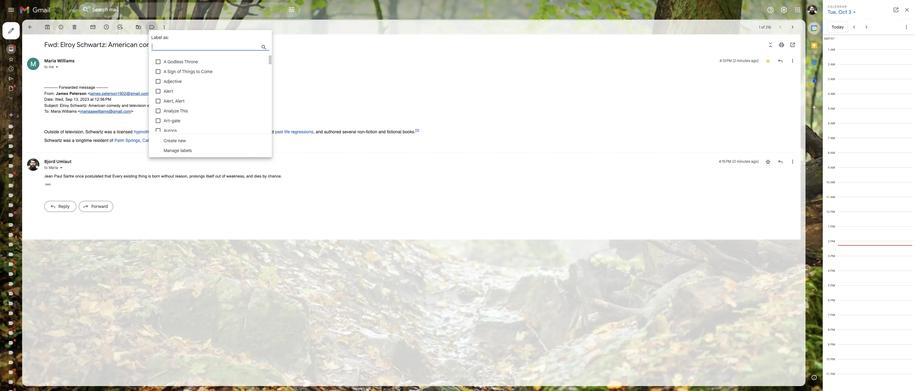 Task type: vqa. For each thing, say whether or not it's contained in the screenshot.
Darkness
no



Task type: locate. For each thing, give the bounding box(es) containing it.
adjective
[[164, 79, 182, 84]]

navigation
[[0, 20, 74, 392]]

jean paul sartre once postulated that every existing thing is born without reason, prolongs itself out of weakness, and dies by chance.
[[44, 174, 282, 179]]

1 horizontal spatial he
[[226, 129, 232, 134]]

outside
[[44, 129, 59, 134]]

throne
[[184, 59, 198, 65]]

2 - from the left
[[46, 85, 47, 90]]

to maria
[[44, 165, 58, 170]]

Starred checkbox
[[766, 58, 772, 64]]

thirty
[[218, 138, 227, 143]]

comedy down label
[[139, 41, 164, 49]]

1 horizontal spatial television
[[179, 41, 207, 49]]

4:13 pm
[[720, 58, 733, 63]]

1 vertical spatial a
[[164, 69, 167, 75]]

maria
[[44, 58, 56, 64], [51, 109, 61, 114], [49, 165, 58, 170]]

palm right in
[[194, 129, 204, 134]]

1 horizontal spatial >
[[149, 91, 151, 96]]

2 ago) from the top
[[752, 159, 760, 164]]

godless
[[168, 59, 184, 65]]

0 vertical spatial maria
[[44, 58, 56, 64]]

an
[[172, 129, 177, 134]]

comedy up mariaaawilliams@gmail.com link
[[107, 103, 121, 108]]

writer. left alert,
[[147, 103, 158, 108]]

0 vertical spatial he
[[226, 129, 232, 134]]

art-gate
[[164, 118, 181, 124]]

2 minutes from the top
[[738, 159, 751, 164]]

0 horizontal spatial <
[[78, 109, 80, 114]]

4:15 pm (0 minutes ago) cell
[[720, 159, 760, 165]]

sep
[[65, 97, 73, 102]]

Label-as menu open text field
[[151, 43, 277, 51]]

a
[[164, 59, 167, 65], [164, 69, 167, 75]]

schwartz: down '13,'
[[70, 103, 88, 108]]

life
[[285, 129, 290, 134]]

1 vertical spatial american
[[89, 103, 106, 108]]

[2] link
[[416, 128, 420, 133]]

that every
[[105, 174, 123, 179]]

williams down sep
[[62, 109, 77, 114]]

1 vertical spatial elroy
[[60, 103, 69, 108]]

1 vertical spatial schwartz:
[[70, 103, 88, 108]]

bjord umlaut
[[44, 159, 72, 165]]

1 a from the top
[[164, 59, 167, 65]]

television down james.peterson1902@gmail.com
[[130, 103, 146, 108]]

0 vertical spatial a
[[164, 59, 167, 65]]

to left me
[[44, 65, 48, 69]]

1 vertical spatial writer.
[[147, 103, 158, 108]]

1 vertical spatial <
[[78, 109, 80, 114]]

longtime
[[76, 138, 92, 143]]

1 vertical spatial maria
[[51, 109, 61, 114]]

of right outside
[[60, 129, 64, 134]]

label as:
[[151, 35, 169, 40]]

1 ago) from the top
[[752, 58, 760, 63]]

< down message
[[88, 91, 90, 96]]

williams inside ---------- forwarded message --------- from: james peterson < james.peterson1902@gmail.com > date: wed, sep 13, 2023 at 12:56 pm subject: elroy schwartz: american comedy and television writer. to: maria williams < mariaaawilliams@gmail.com >
[[62, 109, 77, 114]]

sartre
[[63, 174, 74, 179]]

1 vertical spatial a
[[72, 138, 75, 143]]

peterson
[[69, 91, 87, 96]]

1 vertical spatial minutes
[[738, 159, 751, 164]]

0 vertical spatial alert
[[164, 89, 173, 94]]

elroy down sep
[[60, 103, 69, 108]]

5 - from the left
[[50, 85, 51, 90]]

williams up show details icon
[[57, 58, 75, 64]]

minutes
[[738, 58, 751, 63], [738, 159, 751, 164]]

0 vertical spatial ago)
[[752, 58, 760, 63]]

0 horizontal spatial writer.
[[147, 103, 158, 108]]

0 vertical spatial .
[[220, 129, 221, 134]]

schwartz up resident
[[86, 129, 103, 134]]

analyze this
[[164, 108, 188, 114]]

he left lived
[[163, 138, 169, 143]]

1 horizontal spatial schwartz
[[86, 129, 103, 134]]

ago) left not starred checkbox
[[752, 159, 760, 164]]

was down 'television,'
[[63, 138, 71, 143]]

0 horizontal spatial comedy
[[107, 103, 121, 108]]

mariaaawilliams@gmail.com link
[[80, 109, 131, 114]]

0 vertical spatial writer.
[[209, 41, 228, 49]]

1 horizontal spatial <
[[88, 91, 90, 96]]

< down '13,'
[[78, 109, 80, 114]]

to down bjord
[[44, 165, 48, 170]]

a left licensed
[[113, 129, 116, 134]]

.
[[220, 129, 221, 134], [161, 138, 162, 143]]

. left create
[[161, 138, 162, 143]]

0 vertical spatial television
[[179, 41, 207, 49]]

schwartz: down mark as unread icon
[[77, 41, 107, 49]]

minutes right (2
[[738, 58, 751, 63]]

television up throne
[[179, 41, 207, 49]]

0 horizontal spatial was
[[63, 138, 71, 143]]

alert
[[164, 89, 173, 94], [175, 99, 185, 104]]

springs
[[205, 129, 220, 134]]

american down at
[[89, 103, 106, 108]]

american inside ---------- forwarded message --------- from: james peterson < james.peterson1902@gmail.com > date: wed, sep 13, 2023 at 12:56 pm subject: elroy schwartz: american comedy and television writer. to: maria williams < mariaaawilliams@gmail.com >
[[89, 103, 106, 108]]

0 vertical spatial minutes
[[738, 58, 751, 63]]

and right fiction
[[379, 129, 386, 134]]

1 vertical spatial .
[[161, 138, 162, 143]]

palm down licensed
[[115, 138, 124, 143]]

1 vertical spatial williams
[[62, 109, 77, 114]]

1 vertical spatial ago)
[[752, 159, 760, 164]]

minutes inside 4:13 pm (2 minutes ago) cell
[[738, 58, 751, 63]]

forward link
[[79, 201, 113, 212]]

maria down bjord
[[49, 165, 58, 170]]

american
[[108, 41, 138, 49], [89, 103, 106, 108]]

2 a from the top
[[164, 69, 167, 75]]

elroy
[[60, 41, 75, 49], [60, 103, 69, 108]]

to
[[44, 65, 48, 69], [196, 69, 200, 75], [44, 165, 48, 170]]

a left sign
[[164, 69, 167, 75]]

to me
[[44, 65, 54, 69]]

0 vertical spatial was
[[104, 129, 112, 134]]

ago)
[[752, 58, 760, 63], [752, 159, 760, 164]]

side panel section
[[806, 20, 824, 387]]

0 horizontal spatial he
[[163, 138, 169, 143]]

to left come
[[196, 69, 200, 75]]

0 horizontal spatial alert
[[164, 89, 173, 94]]

elroy right the fwd:
[[60, 41, 75, 49]]

None search field
[[79, 2, 301, 17]]

0 horizontal spatial >
[[131, 109, 133, 114]]

1 vertical spatial television
[[130, 103, 146, 108]]

1 vertical spatial schwartz
[[44, 138, 62, 143]]

a for a godless throne
[[164, 59, 167, 65]]

1 vertical spatial palm
[[115, 138, 124, 143]]

0 horizontal spatial .
[[161, 138, 162, 143]]

writer. up come
[[209, 41, 228, 49]]

1 vertical spatial alert
[[175, 99, 185, 104]]

of right out on the left
[[222, 174, 225, 179]]

tab list
[[806, 20, 824, 370]]

create
[[164, 138, 177, 144]]

report spam image
[[58, 24, 64, 30]]

0 vertical spatial american
[[108, 41, 138, 49]]

main menu image
[[7, 6, 15, 14]]

from:
[[44, 91, 55, 96]]

and down as:
[[166, 41, 177, 49]]

7 - from the left
[[52, 85, 54, 90]]

1 of 216
[[760, 25, 772, 29]]

0 horizontal spatial american
[[89, 103, 106, 108]]

,
[[314, 129, 315, 134]]

mark as unread image
[[90, 24, 96, 30]]

american down add to tasks image
[[108, 41, 138, 49]]

0 vertical spatial comedy
[[139, 41, 164, 49]]

several
[[343, 129, 357, 134]]

years.
[[228, 138, 240, 143]]

more image
[[161, 24, 167, 30]]

alert,
[[164, 99, 174, 104]]

things
[[182, 69, 195, 75]]

without
[[161, 174, 174, 179]]

he left also
[[226, 129, 232, 134]]

. up thirty
[[220, 129, 221, 134]]

4:15 pm (0 minutes ago)
[[720, 159, 760, 164]]

list
[[22, 52, 797, 218]]

gmail image
[[20, 4, 53, 16]]

resident
[[93, 138, 109, 143]]

existing
[[124, 174, 137, 179]]

0 horizontal spatial television
[[130, 103, 146, 108]]

minutes inside 4:15 pm (0 minutes ago) cell
[[738, 159, 751, 164]]

art-
[[164, 118, 172, 124]]

james.peterson1902@gmail.com
[[90, 91, 149, 96]]

1 horizontal spatial comedy
[[139, 41, 164, 49]]

add to tasks image
[[117, 24, 123, 30]]

umlaut
[[56, 159, 72, 165]]

0 vertical spatial schwartz:
[[77, 41, 107, 49]]

1 horizontal spatial a
[[113, 129, 116, 134]]

than
[[208, 138, 217, 143]]

and inside ---------- forwarded message --------- from: james peterson < james.peterson1902@gmail.com > date: wed, sep 13, 2023 at 12:56 pm subject: elroy schwartz: american comedy and television writer. to: maria williams < mariaaawilliams@gmail.com >
[[122, 103, 128, 108]]

paul
[[54, 174, 62, 179]]

past life regressions link
[[275, 129, 314, 134]]

0 vertical spatial >
[[149, 91, 151, 96]]

minutes right (0
[[738, 159, 751, 164]]

maria up me
[[44, 58, 56, 64]]

9 - from the left
[[55, 85, 56, 90]]

alert up alert,
[[164, 89, 173, 94]]

1 horizontal spatial alert
[[175, 99, 185, 104]]

schwartz:
[[77, 41, 107, 49], [70, 103, 88, 108]]

a left godless at top
[[164, 59, 167, 65]]

1 vertical spatial he
[[163, 138, 169, 143]]

alert up this on the left of the page
[[175, 99, 185, 104]]

of
[[762, 25, 766, 29], [177, 69, 181, 75], [60, 129, 64, 134], [110, 138, 113, 143], [222, 174, 225, 179]]

12:56 pm
[[95, 97, 111, 102]]

>
[[149, 91, 151, 96], [131, 109, 133, 114]]

television inside ---------- forwarded message --------- from: james peterson < james.peterson1902@gmail.com > date: wed, sep 13, 2023 at 12:56 pm subject: elroy schwartz: american comedy and television writer. to: maria williams < mariaaawilliams@gmail.com >
[[130, 103, 146, 108]]

a down 'television,'
[[72, 138, 75, 143]]

19 - from the left
[[107, 85, 108, 90]]

0 vertical spatial palm
[[194, 129, 204, 134]]

was up resident
[[104, 129, 112, 134]]

and down james.peterson1902@gmail.com
[[122, 103, 128, 108]]

lived
[[170, 138, 179, 143]]

elroy inside ---------- forwarded message --------- from: james peterson < james.peterson1902@gmail.com > date: wed, sep 13, 2023 at 12:56 pm subject: elroy schwartz: american comedy and television writer. to: maria williams < mariaaawilliams@gmail.com >
[[60, 103, 69, 108]]

pursued
[[259, 129, 274, 134]]

4:13 pm (2 minutes ago) cell
[[720, 58, 760, 64]]

0 horizontal spatial palm
[[115, 138, 124, 143]]

comedy
[[139, 41, 164, 49], [107, 103, 121, 108]]

maria down subject:
[[51, 109, 61, 114]]

show details image
[[59, 166, 63, 170]]

1 minutes from the top
[[738, 58, 751, 63]]

1 vertical spatial comedy
[[107, 103, 121, 108]]

schwartz down outside
[[44, 138, 62, 143]]

-
[[44, 85, 46, 90], [46, 85, 47, 90], [47, 85, 48, 90], [48, 85, 50, 90], [50, 85, 51, 90], [51, 85, 52, 90], [52, 85, 54, 90], [54, 85, 55, 90], [55, 85, 56, 90], [56, 85, 58, 90], [96, 85, 98, 90], [98, 85, 99, 90], [99, 85, 100, 90], [100, 85, 102, 90], [102, 85, 103, 90], [103, 85, 104, 90], [104, 85, 106, 90], [106, 85, 107, 90], [107, 85, 108, 90]]

palm
[[194, 129, 204, 134], [115, 138, 124, 143]]

alert, alert
[[164, 99, 185, 104]]

ago) for maria williams
[[752, 58, 760, 63]]

Not starred checkbox
[[766, 159, 772, 165]]

subject:
[[44, 103, 59, 108]]

ago) left starred "checkbox"
[[752, 58, 760, 63]]

1 horizontal spatial .
[[220, 129, 221, 134]]

california
[[143, 138, 161, 143]]

there
[[180, 138, 190, 143]]

1 horizontal spatial palm
[[194, 129, 204, 134]]



Task type: describe. For each thing, give the bounding box(es) containing it.
snooze image
[[103, 24, 110, 30]]

8 - from the left
[[54, 85, 55, 90]]

18 - from the left
[[106, 85, 107, 90]]

starred image
[[766, 58, 772, 64]]

books.
[[403, 129, 416, 134]]

palm springs link
[[194, 129, 220, 134]]

non-
[[358, 129, 366, 134]]

archive image
[[44, 24, 50, 30]]

more
[[197, 138, 207, 143]]

search mail image
[[81, 4, 92, 15]]

6 - from the left
[[51, 85, 52, 90]]

4:15 pm
[[720, 159, 732, 164]]

manage
[[164, 148, 179, 154]]

of right sign
[[177, 69, 181, 75]]

move to image
[[135, 24, 142, 30]]

list containing maria williams
[[22, 52, 797, 218]]

thing
[[138, 174, 147, 179]]

palm springs, california link
[[115, 138, 161, 143]]

17 - from the left
[[104, 85, 106, 90]]

show trimmed content image
[[44, 183, 52, 187]]

me
[[49, 65, 54, 69]]

settings image
[[781, 6, 789, 14]]

13,
[[74, 97, 79, 102]]

support image
[[768, 6, 775, 14]]

chance.
[[268, 174, 282, 179]]

out
[[215, 174, 221, 179]]

0 vertical spatial <
[[88, 91, 90, 96]]

labels
[[181, 148, 192, 154]]

he inside he also painted, pursued past life regressions , and authored several non-fiction and fictional books. [2]
[[226, 129, 232, 134]]

itself
[[206, 174, 214, 179]]

manage labels
[[164, 148, 192, 154]]

james.peterson1902@gmail.com link
[[90, 91, 149, 96]]

in
[[190, 129, 193, 134]]

back to inbox image
[[27, 24, 33, 30]]

message
[[79, 85, 95, 90]]

0 horizontal spatial a
[[72, 138, 75, 143]]

new
[[178, 138, 186, 144]]

minutes for bjord umlaut
[[738, 159, 751, 164]]

0 horizontal spatial schwartz
[[44, 138, 62, 143]]

licensed
[[117, 129, 133, 134]]

2 vertical spatial maria
[[49, 165, 58, 170]]

painted,
[[242, 129, 257, 134]]

schwartz: inside ---------- forwarded message --------- from: james peterson < james.peterson1902@gmail.com > date: wed, sep 13, 2023 at 12:56 pm subject: elroy schwartz: american comedy and television writer. to: maria williams < mariaaawilliams@gmail.com >
[[70, 103, 88, 108]]

a for a sign of things to come
[[164, 69, 167, 75]]

television,
[[65, 129, 84, 134]]

to for maria williams
[[44, 65, 48, 69]]

---------- forwarded message --------- from: james peterson < james.peterson1902@gmail.com > date: wed, sep 13, 2023 at 12:56 pm subject: elroy schwartz: american comedy and television writer. to: maria williams < mariaaawilliams@gmail.com >
[[44, 85, 158, 114]]

delete image
[[71, 24, 78, 30]]

once
[[75, 174, 84, 179]]

0 vertical spatial elroy
[[60, 41, 75, 49]]

wed,
[[55, 97, 64, 102]]

james
[[56, 91, 68, 96]]

2023
[[80, 97, 89, 102]]

to:
[[44, 109, 50, 114]]

gate
[[172, 118, 181, 124]]

1
[[760, 25, 761, 29]]

15 - from the left
[[102, 85, 103, 90]]

show details image
[[55, 65, 59, 69]]

fictional
[[387, 129, 402, 134]]

13 - from the left
[[99, 85, 100, 90]]

(0
[[733, 159, 737, 164]]

create new
[[164, 138, 186, 144]]

16 - from the left
[[103, 85, 104, 90]]

1 horizontal spatial was
[[104, 129, 112, 134]]

analyze
[[164, 108, 179, 114]]

forwarded
[[59, 85, 78, 90]]

maria inside ---------- forwarded message --------- from: james peterson < james.peterson1902@gmail.com > date: wed, sep 13, 2023 at 12:56 pm subject: elroy schwartz: american comedy and television writer. to: maria williams < mariaaawilliams@gmail.com >
[[51, 109, 61, 114]]

outside of television, schwartz was a licensed hypnotherapist with an office in palm springs .
[[44, 129, 221, 134]]

older image
[[790, 24, 797, 30]]

regressions
[[291, 129, 314, 134]]

1 vertical spatial >
[[131, 109, 133, 114]]

bjord
[[44, 159, 55, 165]]

a sign of things to come
[[164, 69, 213, 75]]

1 - from the left
[[44, 85, 46, 90]]

and right ,
[[316, 129, 323, 134]]

sign
[[168, 69, 176, 75]]

12 - from the left
[[98, 85, 99, 90]]

for
[[191, 138, 196, 143]]

office
[[178, 129, 189, 134]]

[2]
[[416, 128, 420, 133]]

11 - from the left
[[96, 85, 98, 90]]

hypnotherapist link
[[134, 129, 162, 134]]

4 - from the left
[[48, 85, 50, 90]]

and left dies
[[247, 174, 253, 179]]

comedy inside ---------- forwarded message --------- from: james peterson < james.peterson1902@gmail.com > date: wed, sep 13, 2023 at 12:56 pm subject: elroy schwartz: american comedy and television writer. to: maria williams < mariaaawilliams@gmail.com >
[[107, 103, 121, 108]]

fwd: elroy schwartz: american comedy and television writer.
[[44, 41, 228, 49]]

with
[[163, 129, 171, 134]]

fwd:
[[44, 41, 59, 49]]

1 horizontal spatial american
[[108, 41, 138, 49]]

minutes for maria williams
[[738, 58, 751, 63]]

advanced search options image
[[286, 3, 298, 16]]

3 - from the left
[[47, 85, 48, 90]]

also
[[233, 129, 241, 134]]

this
[[180, 108, 188, 114]]

(2
[[733, 58, 737, 63]]

Search mail text field
[[92, 7, 271, 13]]

of right 1
[[762, 25, 766, 29]]

label
[[151, 35, 162, 40]]

reply link
[[44, 201, 76, 212]]

by
[[263, 174, 267, 179]]

ago) for bjord umlaut
[[752, 159, 760, 164]]

14 - from the left
[[100, 85, 102, 90]]

dies
[[254, 174, 262, 179]]

4:13 pm (2 minutes ago)
[[720, 58, 760, 63]]

he also painted, pursued past life regressions , and authored several non-fiction and fictional books. [2]
[[225, 128, 420, 134]]

to for bjord umlaut
[[44, 165, 48, 170]]

born
[[152, 174, 160, 179]]

maria williams
[[44, 58, 75, 64]]

labels image
[[149, 24, 155, 30]]

date:
[[44, 97, 54, 102]]

1 vertical spatial was
[[63, 138, 71, 143]]

past
[[275, 129, 283, 134]]

come
[[201, 69, 213, 75]]

jean
[[44, 174, 53, 179]]

weakness,
[[227, 174, 245, 179]]

reply
[[58, 204, 70, 210]]

1 horizontal spatial writer.
[[209, 41, 228, 49]]

postulated
[[85, 174, 104, 179]]

at
[[90, 97, 94, 102]]

prolongs
[[190, 174, 205, 179]]

forward
[[91, 204, 108, 210]]

as:
[[163, 35, 169, 40]]

0 vertical spatial schwartz
[[86, 129, 103, 134]]

0 vertical spatial williams
[[57, 58, 75, 64]]

10 - from the left
[[56, 85, 58, 90]]

fiction
[[366, 129, 378, 134]]

writer. inside ---------- forwarded message --------- from: james peterson < james.peterson1902@gmail.com > date: wed, sep 13, 2023 at 12:56 pm subject: elroy schwartz: american comedy and television writer. to: maria williams < mariaaawilliams@gmail.com >
[[147, 103, 158, 108]]

of right resident
[[110, 138, 113, 143]]

springs,
[[126, 138, 141, 143]]

is
[[148, 174, 151, 179]]

schwartz was a longtime resident of palm springs, california . he lived there for more than thirty years.
[[44, 138, 240, 143]]

0 vertical spatial a
[[113, 129, 116, 134]]

reason,
[[175, 174, 189, 179]]

mariaaawilliams@gmail.com
[[80, 109, 131, 114]]



